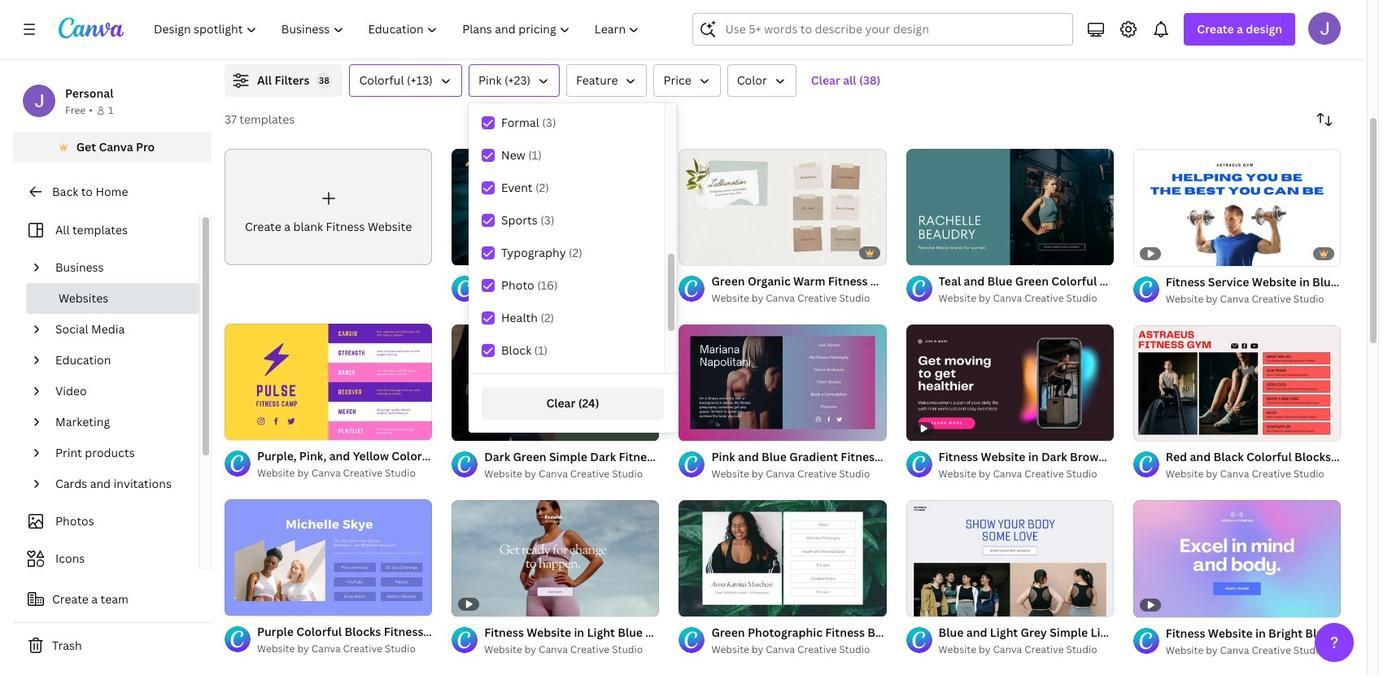 Task type: describe. For each thing, give the bounding box(es) containing it.
green inside dark green simple dark fitness bio-link website website by canva creative studio
[[513, 449, 547, 465]]

new
[[501, 147, 526, 163]]

studio inside pink and blue gradient fitness bio-link website website by canva creative studio
[[839, 467, 870, 481]]

website by canva creative studio link for blue and light grey simple light fitness service website
[[939, 642, 1114, 659]]

2 light from the left
[[1091, 625, 1119, 641]]

0 horizontal spatial website by canva creative studio
[[257, 467, 416, 480]]

green organic warm fitness bio-link website website by canva creative studio
[[712, 273, 964, 305]]

canva inside dark green simple dark fitness bio-link website website by canva creative studio
[[539, 467, 568, 481]]

canva inside 'blue and light grey simple light fitness service website website by canva creative studio'
[[993, 643, 1022, 657]]

green inside the green photographic fitness bio-link website website by canva creative studio
[[712, 625, 745, 640]]

and for teal and blue green colorful blocks fitness service website website by canva creative studio
[[964, 273, 985, 289]]

(+13)
[[407, 72, 433, 88]]

fitness website in dark brown neon pink gradients style link
[[939, 449, 1253, 467]]

photos link
[[23, 506, 190, 537]]

0 horizontal spatial dark
[[484, 449, 510, 465]]

creative inside fitness website in dark brown neon pink gradients style website by canva creative studio
[[1025, 468, 1064, 481]]

pink for pink (+23)
[[478, 72, 502, 88]]

marketing
[[55, 414, 110, 430]]

create a design button
[[1184, 13, 1296, 46]]

blue and light grey simple light fitness service website website by canva creative studio
[[939, 625, 1253, 657]]

studio inside 'blue and light grey simple light fitness service website website by canva creative studio'
[[1067, 643, 1098, 657]]

creative inside the green photographic fitness bio-link website website by canva creative studio
[[798, 643, 837, 657]]

icons
[[55, 551, 85, 566]]

studio inside fitness website in dark brown neon pink gradients style website by canva creative studio
[[1067, 468, 1098, 481]]

price
[[664, 72, 692, 88]]

creative inside dark green simple dark fitness bio-link website website by canva creative studio
[[570, 467, 610, 481]]

pink for pink and blue gradient fitness bio-link website website by canva creative studio
[[712, 449, 735, 465]]

clear for clear (24)
[[546, 396, 576, 411]]

(16)
[[537, 278, 558, 293]]

blue and light grey simple light fitness service website image
[[906, 501, 1114, 617]]

and for cards and invitations
[[90, 476, 111, 492]]

print products
[[55, 445, 135, 461]]

clear all (38) button
[[803, 64, 889, 97]]

team
[[101, 592, 129, 607]]

green photographic fitness bio-link website link
[[712, 624, 961, 642]]

photos
[[55, 514, 94, 529]]

clear for clear all (38)
[[811, 72, 841, 88]]

clear (24)
[[546, 396, 599, 411]]

red and black colorful blocks fitness b link
[[1166, 449, 1380, 467]]

block
[[501, 343, 532, 358]]

create for create a design
[[1197, 21, 1234, 37]]

•
[[89, 103, 93, 117]]

black inside red and black colorful blocks fitness b website by canva creative studio
[[1214, 450, 1244, 465]]

and for red and black colorful blocks fitness b website by canva creative studio
[[1190, 450, 1211, 465]]

marketing link
[[49, 407, 190, 438]]

by inside "bright yellow and black photographic fitness service website website by canva creative studio"
[[525, 291, 536, 305]]

all templates link
[[23, 215, 190, 246]]

by inside 'blue and light grey simple light fitness service website website by canva creative studio'
[[979, 643, 991, 657]]

canva inside green organic warm fitness bio-link website website by canva creative studio
[[766, 291, 795, 305]]

create a team
[[52, 592, 129, 607]]

cards
[[55, 476, 87, 492]]

filters
[[275, 72, 310, 88]]

teal
[[939, 273, 961, 289]]

personal
[[65, 85, 113, 101]]

green inside teal and blue green colorful blocks fitness service website website by canva creative studio
[[1016, 273, 1049, 289]]

in for fitness website in dark brown neon pink gradients style
[[1029, 450, 1039, 465]]

by inside pink and blue gradient fitness bio-link website website by canva creative studio
[[752, 467, 764, 481]]

teal and blue green colorful blocks fitness service website image
[[906, 149, 1114, 265]]

price button
[[654, 64, 721, 97]]

pink (+23)
[[478, 72, 531, 88]]

dark green simple dark fitness bio-link website link
[[484, 448, 754, 466]]

canva inside the green photographic fitness bio-link website website by canva creative studio
[[766, 643, 795, 657]]

print products link
[[49, 438, 190, 469]]

0 vertical spatial 1
[[108, 103, 113, 117]]

education link
[[49, 345, 190, 376]]

and for blue and light grey simple light fitness service website website by canva creative studio
[[967, 625, 988, 641]]

studio inside "fitness website in bright blue bright pu website by canva creative studio"
[[1294, 644, 1325, 658]]

1 vertical spatial website by canva creative studio
[[484, 643, 643, 657]]

sports (3)
[[501, 212, 555, 228]]

by inside red and black colorful blocks fitness b website by canva creative studio
[[1206, 468, 1218, 481]]

website by canva creative studio link for bright yellow and black photographic fitness service website
[[484, 290, 660, 307]]

colorful inside the 'purple colorful blocks fitness bio-link website website by canva creative studio'
[[296, 624, 342, 640]]

canva inside fitness website in dark brown neon pink gradients style website by canva creative studio
[[993, 468, 1022, 481]]

dark green simple dark fitness bio-link website image
[[452, 324, 660, 441]]

green organic warm fitness bio-link website image
[[679, 149, 887, 265]]

formal (3)
[[501, 115, 556, 130]]

(38)
[[859, 72, 881, 88]]

website by canva creative studio link for fitness website in dark brown neon pink gradients style
[[939, 467, 1114, 483]]

b
[[1377, 450, 1380, 465]]

simple inside 'blue and light grey simple light fitness service website website by canva creative studio'
[[1050, 625, 1088, 641]]

fitness inside green organic warm fitness bio-link website website by canva creative studio
[[828, 273, 868, 289]]

canva inside teal and blue green colorful blocks fitness service website website by canva creative studio
[[993, 291, 1022, 305]]

sports
[[501, 212, 538, 228]]

blocks inside teal and blue green colorful blocks fitness service website website by canva creative studio
[[1100, 273, 1136, 289]]

pink and blue gradient fitness bio-link website link
[[712, 448, 976, 466]]

canva inside "fitness website in bright blue bright pu website by canva creative studio"
[[1220, 644, 1250, 658]]

red and black colorful blocks fitness bio-link website image
[[1134, 325, 1341, 442]]

website inside red and black colorful blocks fitness b website by canva creative studio
[[1166, 468, 1204, 481]]

creative inside 'blue and light grey simple light fitness service website website by canva creative studio'
[[1025, 643, 1064, 657]]

video
[[55, 383, 87, 399]]

(3) for sports (3)
[[541, 212, 555, 228]]

social
[[55, 321, 88, 337]]

bio- inside the 'purple colorful blocks fitness bio-link website website by canva creative studio'
[[426, 624, 449, 640]]

fitness inside fitness website in dark brown neon pink gradients style website by canva creative studio
[[939, 450, 978, 465]]

green organic warm fitness bio-link website link
[[712, 273, 964, 290]]

products
[[85, 445, 135, 461]]

yellow
[[521, 273, 557, 289]]

photo (16)
[[501, 278, 558, 293]]

feature button
[[567, 64, 647, 97]]

purple, pink, and yellow colorful blocks fitness bio-link website image
[[225, 324, 432, 441]]

dark for dark
[[590, 449, 616, 465]]

38
[[319, 74, 330, 86]]

black inside "bright yellow and black photographic fitness service website website by canva creative studio"
[[584, 273, 614, 289]]

canva inside fitness service website in blue and wh website by canva creative studio
[[1220, 292, 1250, 306]]

(2) for health (2)
[[541, 310, 554, 326]]

website by canva creative studio link for green photographic fitness bio-link website
[[712, 642, 887, 658]]

link inside the green photographic fitness bio-link website website by canva creative studio
[[891, 625, 914, 640]]

creative inside pink and blue gradient fitness bio-link website website by canva creative studio
[[798, 467, 837, 481]]

back to home
[[52, 184, 128, 199]]

create for create a blank fitness website
[[245, 219, 281, 234]]

grey
[[1021, 625, 1047, 641]]

blue inside pink and blue gradient fitness bio-link website website by canva creative studio
[[762, 449, 787, 465]]

create a design
[[1197, 21, 1283, 37]]

photographic inside the green photographic fitness bio-link website website by canva creative studio
[[748, 625, 823, 640]]

fitness inside the green photographic fitness bio-link website website by canva creative studio
[[826, 625, 865, 640]]

create a team button
[[13, 584, 212, 616]]

fitness service website in blue and wh website by canva creative studio
[[1166, 274, 1380, 306]]

purple colorful blocks fitness bio-link website link
[[257, 624, 519, 642]]

neon
[[1109, 450, 1138, 465]]

link inside green organic warm fitness bio-link website website by canva creative studio
[[893, 273, 916, 289]]

home
[[96, 184, 128, 199]]

studio inside "bright yellow and black photographic fitness service website website by canva creative studio"
[[612, 291, 643, 305]]

6 for teal
[[936, 246, 942, 258]]

studio inside fitness service website in blue and wh website by canva creative studio
[[1294, 292, 1325, 306]]

1 for teal
[[918, 246, 922, 258]]

fitness inside fitness service website in blue and wh website by canva creative studio
[[1166, 274, 1206, 289]]

bio- inside the green photographic fitness bio-link website website by canva creative studio
[[868, 625, 891, 640]]

clear (24) button
[[482, 387, 664, 420]]

trash link
[[13, 630, 212, 662]]

(2) for typography (2)
[[569, 245, 583, 260]]

in inside fitness service website in blue and wh website by canva creative studio
[[1300, 274, 1310, 289]]

37 templates
[[225, 111, 295, 127]]

link inside pink and blue gradient fitness bio-link website website by canva creative studio
[[906, 449, 929, 465]]

fitness inside dark green simple dark fitness bio-link website website by canva creative studio
[[619, 449, 659, 465]]

service inside 'blue and light grey simple light fitness service website website by canva creative studio'
[[1164, 625, 1205, 641]]

website by canva creative studio link for dark green simple dark fitness bio-link website
[[484, 466, 660, 482]]

websites
[[59, 291, 108, 306]]

fitness service website in blue and wh link
[[1166, 273, 1380, 291]]

create a blank fitness website element
[[225, 149, 432, 266]]

website by canva creative studio link for fitness service website in blue and wh
[[1166, 291, 1341, 307]]

website by canva creative studio link for purple colorful blocks fitness bio-link website
[[257, 642, 432, 658]]

green photographic fitness bio-link website website by canva creative studio
[[712, 625, 961, 657]]

photographic inside "bright yellow and black photographic fitness service website website by canva creative studio"
[[617, 273, 691, 289]]

1 light from the left
[[990, 625, 1018, 641]]

1 of 6 for teal
[[918, 246, 942, 258]]

(2) for event (2)
[[535, 180, 549, 195]]

pro
[[136, 139, 155, 155]]

(+23)
[[505, 72, 531, 88]]

by inside the 'purple colorful blocks fitness bio-link website website by canva creative studio'
[[297, 642, 309, 656]]

creative inside "fitness website in bright blue bright pu website by canva creative studio"
[[1252, 644, 1292, 658]]

colorful (+13)
[[359, 72, 433, 88]]

all templates
[[55, 222, 128, 238]]

(3) for formal (3)
[[542, 115, 556, 130]]

create a blank fitness website
[[245, 219, 412, 234]]

1 of 6 link for light
[[906, 501, 1114, 617]]

education
[[55, 352, 111, 368]]

creative inside "bright yellow and black photographic fitness service website website by canva creative studio"
[[570, 291, 610, 305]]

health
[[501, 310, 538, 326]]

studio inside teal and blue green colorful blocks fitness service website website by canva creative studio
[[1067, 291, 1098, 305]]

blue inside 'blue and light grey simple light fitness service website website by canva creative studio'
[[939, 625, 964, 641]]

by inside "fitness website in bright blue bright pu website by canva creative studio"
[[1206, 644, 1218, 658]]

blue inside fitness service website in blue and wh website by canva creative studio
[[1313, 274, 1338, 289]]

canva inside pink and blue gradient fitness bio-link website website by canva creative studio
[[766, 467, 795, 481]]

design
[[1246, 21, 1283, 37]]



Task type: vqa. For each thing, say whether or not it's contained in the screenshot.
37
yes



Task type: locate. For each thing, give the bounding box(es) containing it.
and left wh
[[1341, 274, 1362, 289]]

6 for blue
[[936, 598, 942, 610]]

1 vertical spatial 1 of 6 link
[[906, 501, 1114, 617]]

2 horizontal spatial in
[[1300, 274, 1310, 289]]

dark for fitness
[[1042, 450, 1068, 465]]

2 horizontal spatial pink
[[1141, 450, 1165, 465]]

1 vertical spatial templates
[[72, 222, 128, 238]]

all
[[843, 72, 857, 88]]

a
[[1237, 21, 1244, 37], [284, 219, 291, 234], [91, 592, 98, 607]]

colorful (+13) button
[[350, 64, 462, 97]]

pu
[[1370, 626, 1380, 641]]

studio inside dark green simple dark fitness bio-link website website by canva creative studio
[[612, 467, 643, 481]]

cards and invitations link
[[49, 469, 190, 500]]

pink inside button
[[478, 72, 502, 88]]

0 vertical spatial all
[[257, 72, 272, 88]]

2 of from the top
[[925, 598, 934, 610]]

a for blank
[[284, 219, 291, 234]]

simple down clear (24) button
[[549, 449, 588, 465]]

create for create a team
[[52, 592, 89, 607]]

1 horizontal spatial bright
[[1269, 626, 1303, 641]]

1 horizontal spatial pink
[[712, 449, 735, 465]]

clear all (38)
[[811, 72, 881, 88]]

website by canva creative studio link for red and black colorful blocks fitness b
[[1166, 467, 1341, 483]]

pink (+23) button
[[469, 64, 560, 97]]

1 for blue
[[918, 598, 922, 610]]

by inside the green photographic fitness bio-link website website by canva creative studio
[[752, 643, 764, 657]]

1 6 from the top
[[936, 246, 942, 258]]

1 horizontal spatial templates
[[239, 111, 295, 127]]

create inside button
[[52, 592, 89, 607]]

1 vertical spatial 6
[[936, 598, 942, 610]]

studio inside the green photographic fitness bio-link website website by canva creative studio
[[839, 643, 870, 657]]

all down back at the top of the page
[[55, 222, 70, 238]]

and inside fitness service website in blue and wh website by canva creative studio
[[1341, 274, 1362, 289]]

health (2)
[[501, 310, 554, 326]]

green inside green organic warm fitness bio-link website website by canva creative studio
[[712, 273, 745, 289]]

0 vertical spatial (2)
[[535, 180, 549, 195]]

and inside red and black colorful blocks fitness b website by canva creative studio
[[1190, 450, 1211, 465]]

(1) for new (1)
[[528, 147, 542, 163]]

0 vertical spatial website by canva creative studio
[[257, 467, 416, 480]]

1 horizontal spatial all
[[257, 72, 272, 88]]

0 vertical spatial black
[[584, 273, 614, 289]]

2 horizontal spatial blocks
[[1295, 450, 1331, 465]]

1 vertical spatial (2)
[[569, 245, 583, 260]]

0 horizontal spatial blocks
[[345, 624, 381, 640]]

2 vertical spatial 1
[[918, 598, 922, 610]]

1 horizontal spatial photographic
[[748, 625, 823, 640]]

black right red
[[1214, 450, 1244, 465]]

1 horizontal spatial blocks
[[1100, 273, 1136, 289]]

(2) right health
[[541, 310, 554, 326]]

0 horizontal spatial in
[[1029, 450, 1039, 465]]

bio- inside dark green simple dark fitness bio-link website website by canva creative studio
[[661, 449, 684, 465]]

fitness website templates image
[[994, 0, 1341, 45], [994, 0, 1341, 45]]

service inside "bright yellow and black photographic fitness service website website by canva creative studio"
[[737, 273, 778, 289]]

0 vertical spatial 6
[[936, 246, 942, 258]]

colorful inside red and black colorful blocks fitness b website by canva creative studio
[[1247, 450, 1292, 465]]

1 horizontal spatial website by canva creative studio
[[484, 643, 643, 657]]

print
[[55, 445, 82, 461]]

bright yellow and black photographic fitness service website image
[[452, 149, 660, 265]]

link
[[893, 273, 916, 289], [684, 449, 707, 465], [906, 449, 929, 465], [449, 624, 472, 640], [891, 625, 914, 640]]

by inside fitness website in dark brown neon pink gradients style website by canva creative studio
[[979, 468, 991, 481]]

create left blank
[[245, 219, 281, 234]]

0 horizontal spatial templates
[[72, 222, 128, 238]]

light
[[990, 625, 1018, 641], [1091, 625, 1119, 641]]

1 of 6 for blue
[[918, 598, 942, 610]]

blue inside teal and blue green colorful blocks fitness service website website by canva creative studio
[[988, 273, 1013, 289]]

service inside fitness service website in blue and wh website by canva creative studio
[[1208, 274, 1250, 289]]

1 vertical spatial simple
[[1050, 625, 1088, 641]]

organic
[[748, 273, 791, 289]]

and for pink and blue gradient fitness bio-link website website by canva creative studio
[[738, 449, 759, 465]]

of for blue and light grey simple light fitness service website
[[925, 598, 934, 610]]

pink and blue gradient fitness bio-link website image
[[679, 324, 887, 441]]

canva inside the 'purple colorful blocks fitness bio-link website website by canva creative studio'
[[312, 642, 341, 656]]

cards and invitations
[[55, 476, 172, 492]]

light left grey
[[990, 625, 1018, 641]]

wh
[[1364, 274, 1380, 289]]

templates inside all templates link
[[72, 222, 128, 238]]

fitness inside teal and blue green colorful blocks fitness service website website by canva creative studio
[[1139, 273, 1179, 289]]

clear inside clear (24) button
[[546, 396, 576, 411]]

blocks inside the 'purple colorful blocks fitness bio-link website website by canva creative studio'
[[345, 624, 381, 640]]

2 vertical spatial blocks
[[345, 624, 381, 640]]

dark inside fitness website in dark brown neon pink gradients style website by canva creative studio
[[1042, 450, 1068, 465]]

1 vertical spatial 1 of 6
[[918, 598, 942, 610]]

creative inside teal and blue green colorful blocks fitness service website website by canva creative studio
[[1025, 291, 1064, 305]]

photographic
[[617, 273, 691, 289], [748, 625, 823, 640]]

green photographic fitness bio-link website image
[[679, 500, 887, 617]]

by inside fitness service website in blue and wh website by canva creative studio
[[1206, 292, 1218, 306]]

clear inside clear all (38) button
[[811, 72, 841, 88]]

simple
[[549, 449, 588, 465], [1050, 625, 1088, 641]]

0 vertical spatial 1 of 6
[[918, 246, 942, 258]]

clear left (24)
[[546, 396, 576, 411]]

0 vertical spatial (3)
[[542, 115, 556, 130]]

red
[[1166, 450, 1188, 465]]

2 horizontal spatial dark
[[1042, 450, 1068, 465]]

6
[[936, 246, 942, 258], [936, 598, 942, 610]]

1 vertical spatial black
[[1214, 450, 1244, 465]]

1 1 of 6 link from the top
[[906, 149, 1114, 265]]

feature
[[576, 72, 618, 88]]

0 vertical spatial of
[[925, 246, 934, 258]]

and left gradient
[[738, 449, 759, 465]]

None search field
[[693, 13, 1074, 46]]

blocks inside red and black colorful blocks fitness b website by canva creative studio
[[1295, 450, 1331, 465]]

and right cards
[[90, 476, 111, 492]]

0 horizontal spatial pink
[[478, 72, 502, 88]]

0 horizontal spatial light
[[990, 625, 1018, 641]]

1 of 6 link for blue
[[906, 149, 1114, 265]]

top level navigation element
[[143, 13, 654, 46]]

in inside fitness website in dark brown neon pink gradients style website by canva creative studio
[[1029, 450, 1039, 465]]

link inside the 'purple colorful blocks fitness bio-link website website by canva creative studio'
[[449, 624, 472, 640]]

(24)
[[578, 396, 599, 411]]

video link
[[49, 376, 190, 407]]

0 horizontal spatial create
[[52, 592, 89, 607]]

a for design
[[1237, 21, 1244, 37]]

all for all filters
[[257, 72, 272, 88]]

get
[[76, 139, 96, 155]]

1 vertical spatial create
[[245, 219, 281, 234]]

2 vertical spatial create
[[52, 592, 89, 607]]

a left team
[[91, 592, 98, 607]]

2 1 of 6 from the top
[[918, 598, 942, 610]]

of
[[925, 246, 934, 258], [925, 598, 934, 610]]

(2) right typography
[[569, 245, 583, 260]]

business
[[55, 260, 104, 275]]

2 vertical spatial a
[[91, 592, 98, 607]]

website by canva creative studio link for green organic warm fitness bio-link website
[[712, 290, 887, 307]]

all for all templates
[[55, 222, 70, 238]]

website by canva creative studio link for pink and blue gradient fitness bio-link website
[[712, 466, 887, 482]]

in for fitness website in bright blue bright pu
[[1256, 626, 1266, 641]]

1 vertical spatial (1)
[[534, 343, 548, 358]]

creative inside fitness service website in blue and wh website by canva creative studio
[[1252, 292, 1292, 306]]

gradient
[[790, 449, 838, 465]]

1 vertical spatial 1
[[918, 246, 922, 258]]

1 of from the top
[[925, 246, 934, 258]]

0 horizontal spatial bright
[[484, 273, 519, 289]]

and inside "bright yellow and black photographic fitness service website website by canva creative studio"
[[560, 273, 581, 289]]

fitness inside "bright yellow and black photographic fitness service website website by canva creative studio"
[[694, 273, 734, 289]]

pink and blue gradient fitness bio-link website website by canva creative studio
[[712, 449, 976, 481]]

fitness inside red and black colorful blocks fitness b website by canva creative studio
[[1334, 450, 1374, 465]]

1 vertical spatial in
[[1029, 450, 1039, 465]]

1 horizontal spatial dark
[[590, 449, 616, 465]]

2 vertical spatial in
[[1256, 626, 1266, 641]]

bio- inside pink and blue gradient fitness bio-link website website by canva creative studio
[[883, 449, 906, 465]]

37
[[225, 111, 237, 127]]

teal and blue green colorful blocks fitness service website link
[[939, 273, 1270, 290]]

templates for all templates
[[72, 222, 128, 238]]

2 horizontal spatial create
[[1197, 21, 1234, 37]]

1 vertical spatial of
[[925, 598, 934, 610]]

black right (16)
[[584, 273, 614, 289]]

(3) right sports
[[541, 212, 555, 228]]

creative inside red and black colorful blocks fitness b website by canva creative studio
[[1252, 468, 1292, 481]]

a for team
[[91, 592, 98, 607]]

0 vertical spatial 1 of 6 link
[[906, 149, 1114, 265]]

photo
[[501, 278, 535, 293]]

0 horizontal spatial clear
[[546, 396, 576, 411]]

blank
[[293, 219, 323, 234]]

in inside "fitness website in bright blue bright pu website by canva creative studio"
[[1256, 626, 1266, 641]]

creative inside the 'purple colorful blocks fitness bio-link website website by canva creative studio'
[[343, 642, 383, 656]]

1 horizontal spatial light
[[1091, 625, 1119, 641]]

fitness
[[326, 219, 365, 234], [694, 273, 734, 289], [828, 273, 868, 289], [1139, 273, 1179, 289], [1166, 274, 1206, 289], [619, 449, 659, 465], [841, 449, 881, 465], [939, 450, 978, 465], [1334, 450, 1374, 465], [384, 624, 424, 640], [826, 625, 865, 640], [1122, 625, 1161, 641], [1166, 626, 1206, 641]]

clear
[[811, 72, 841, 88], [546, 396, 576, 411]]

2 1 of 6 link from the top
[[906, 501, 1114, 617]]

link inside dark green simple dark fitness bio-link website website by canva creative studio
[[684, 449, 707, 465]]

fitness inside pink and blue gradient fitness bio-link website website by canva creative studio
[[841, 449, 881, 465]]

pink inside fitness website in dark brown neon pink gradients style website by canva creative studio
[[1141, 450, 1165, 465]]

0 vertical spatial create
[[1197, 21, 1234, 37]]

1 horizontal spatial black
[[1214, 450, 1244, 465]]

a left blank
[[284, 219, 291, 234]]

and right (16)
[[560, 273, 581, 289]]

get canva pro button
[[13, 132, 212, 163]]

0 horizontal spatial all
[[55, 222, 70, 238]]

a left design at top
[[1237, 21, 1244, 37]]

1 vertical spatial clear
[[546, 396, 576, 411]]

0 vertical spatial simple
[[549, 449, 588, 465]]

0 horizontal spatial black
[[584, 273, 614, 289]]

fitness website in dark brown neon pink gradients style website by canva creative studio
[[939, 450, 1253, 481]]

0 vertical spatial photographic
[[617, 273, 691, 289]]

canva inside red and black colorful blocks fitness b website by canva creative studio
[[1220, 468, 1250, 481]]

and right red
[[1190, 450, 1211, 465]]

and right teal
[[964, 273, 985, 289]]

0 horizontal spatial a
[[91, 592, 98, 607]]

bright inside "bright yellow and black photographic fitness service website website by canva creative studio"
[[484, 273, 519, 289]]

back to home link
[[13, 176, 212, 208]]

fitness inside 'blue and light grey simple light fitness service website website by canva creative studio'
[[1122, 625, 1161, 641]]

2 horizontal spatial bright
[[1334, 626, 1368, 641]]

simple right grey
[[1050, 625, 1088, 641]]

color
[[737, 72, 767, 88]]

blue
[[988, 273, 1013, 289], [1313, 274, 1338, 289], [762, 449, 787, 465], [939, 625, 964, 641], [1306, 626, 1331, 641]]

purple
[[257, 624, 294, 640]]

studio inside red and black colorful blocks fitness b website by canva creative studio
[[1294, 468, 1325, 481]]

create a blank fitness website link
[[225, 149, 432, 266]]

(3)
[[542, 115, 556, 130], [541, 212, 555, 228]]

simple inside dark green simple dark fitness bio-link website website by canva creative studio
[[549, 449, 588, 465]]

event
[[501, 180, 533, 195]]

back
[[52, 184, 78, 199]]

0 vertical spatial blocks
[[1100, 273, 1136, 289]]

1
[[108, 103, 113, 117], [918, 246, 922, 258], [918, 598, 922, 610]]

dark green simple dark fitness bio-link website website by canva creative studio
[[484, 449, 754, 481]]

light right grey
[[1091, 625, 1119, 641]]

website by canva creative studio link for teal and blue green colorful blocks fitness service website
[[939, 290, 1114, 307]]

and inside 'blue and light grey simple light fitness service website website by canva creative studio'
[[967, 625, 988, 641]]

2 horizontal spatial a
[[1237, 21, 1244, 37]]

Search search field
[[726, 14, 1063, 45]]

colorful inside teal and blue green colorful blocks fitness service website website by canva creative studio
[[1052, 273, 1097, 289]]

block (1)
[[501, 343, 548, 358]]

38 filter options selected element
[[316, 72, 332, 89]]

and left grey
[[967, 625, 988, 641]]

warm
[[794, 273, 826, 289]]

all
[[257, 72, 272, 88], [55, 222, 70, 238]]

clear left the all
[[811, 72, 841, 88]]

of for teal and blue green colorful blocks fitness service website
[[925, 246, 934, 258]]

1 vertical spatial all
[[55, 222, 70, 238]]

fitness inside the 'purple colorful blocks fitness bio-link website website by canva creative studio'
[[384, 624, 424, 640]]

1 vertical spatial photographic
[[748, 625, 823, 640]]

1 1 of 6 from the top
[[918, 246, 942, 258]]

0 vertical spatial templates
[[239, 111, 295, 127]]

1 horizontal spatial in
[[1256, 626, 1266, 641]]

studio inside green organic warm fitness bio-link website website by canva creative studio
[[839, 291, 870, 305]]

blue and light grey simple light fitness service website link
[[939, 625, 1253, 642]]

0 vertical spatial clear
[[811, 72, 841, 88]]

studio inside the 'purple colorful blocks fitness bio-link website website by canva creative studio'
[[385, 642, 416, 656]]

purple colorful blocks fitness bio-link website website by canva creative studio
[[257, 624, 519, 656]]

bright yellow and black photographic fitness service website website by canva creative studio
[[484, 273, 825, 305]]

1 horizontal spatial clear
[[811, 72, 841, 88]]

bio- inside green organic warm fitness bio-link website website by canva creative studio
[[871, 273, 893, 289]]

purple colorful blocks fitness bio-link website image
[[225, 500, 432, 617]]

free •
[[65, 103, 93, 117]]

templates right the 37
[[239, 111, 295, 127]]

and inside teal and blue green colorful blocks fitness service website website by canva creative studio
[[964, 273, 985, 289]]

(1) for block (1)
[[534, 343, 548, 358]]

typography (2)
[[501, 245, 583, 260]]

style
[[1225, 450, 1253, 465]]

0 vertical spatial a
[[1237, 21, 1244, 37]]

canva inside button
[[99, 139, 133, 155]]

1 vertical spatial a
[[284, 219, 291, 234]]

0 vertical spatial in
[[1300, 274, 1310, 289]]

1 vertical spatial blocks
[[1295, 450, 1331, 465]]

canva inside "bright yellow and black photographic fitness service website website by canva creative studio"
[[539, 291, 568, 305]]

1 horizontal spatial simple
[[1050, 625, 1088, 641]]

0 horizontal spatial photographic
[[617, 273, 691, 289]]

(2)
[[535, 180, 549, 195], [569, 245, 583, 260], [541, 310, 554, 326]]

1 vertical spatial (3)
[[541, 212, 555, 228]]

service
[[737, 273, 778, 289], [1181, 273, 1223, 289], [1208, 274, 1250, 289], [1164, 625, 1205, 641]]

creative inside green organic warm fitness bio-link website website by canva creative studio
[[798, 291, 837, 305]]

create left design at top
[[1197, 21, 1234, 37]]

2 vertical spatial (2)
[[541, 310, 554, 326]]

1 of 6
[[918, 246, 942, 258], [918, 598, 942, 610]]

invitations
[[114, 476, 172, 492]]

2 6 from the top
[[936, 598, 942, 610]]

templates down back to home
[[72, 222, 128, 238]]

studio
[[612, 291, 643, 305], [839, 291, 870, 305], [1067, 291, 1098, 305], [1294, 292, 1325, 306], [385, 467, 416, 480], [612, 467, 643, 481], [839, 467, 870, 481], [1067, 468, 1098, 481], [1294, 468, 1325, 481], [385, 642, 416, 656], [839, 643, 870, 657], [612, 643, 643, 657], [1067, 643, 1098, 657], [1294, 644, 1325, 658]]

1 horizontal spatial a
[[284, 219, 291, 234]]

and inside pink and blue gradient fitness bio-link website website by canva creative studio
[[738, 449, 759, 465]]

service inside teal and blue green colorful blocks fitness service website website by canva creative studio
[[1181, 273, 1223, 289]]

(3) right formal
[[542, 115, 556, 130]]

Sort by button
[[1309, 103, 1341, 136]]

pink inside pink and blue gradient fitness bio-link website website by canva creative studio
[[712, 449, 735, 465]]

(1) right new
[[528, 147, 542, 163]]

black
[[584, 273, 614, 289], [1214, 450, 1244, 465]]

color button
[[727, 64, 797, 97]]

create down icons
[[52, 592, 89, 607]]

media
[[91, 321, 125, 337]]

website
[[368, 219, 412, 234], [780, 273, 825, 289], [919, 273, 964, 289], [1225, 273, 1270, 289], [1252, 274, 1297, 289], [484, 291, 522, 305], [712, 291, 749, 305], [939, 291, 977, 305], [1166, 292, 1204, 306], [710, 449, 754, 465], [932, 449, 976, 465], [981, 450, 1026, 465], [257, 467, 295, 480], [484, 467, 522, 481], [712, 467, 749, 481], [939, 468, 977, 481], [1166, 468, 1204, 481], [475, 624, 519, 640], [916, 625, 961, 640], [1208, 625, 1253, 641], [1208, 626, 1253, 641], [257, 642, 295, 656], [712, 643, 749, 657], [484, 643, 522, 657], [939, 643, 977, 657], [1166, 644, 1204, 658]]

all left filters
[[257, 72, 272, 88]]

1 horizontal spatial create
[[245, 219, 281, 234]]

fitness inside "fitness website in bright blue bright pu website by canva creative studio"
[[1166, 626, 1206, 641]]

jacob simon image
[[1309, 12, 1341, 45]]

create inside dropdown button
[[1197, 21, 1234, 37]]

templates for 37 templates
[[239, 111, 295, 127]]

blue inside "fitness website in bright blue bright pu website by canva creative studio"
[[1306, 626, 1331, 641]]

new (1)
[[501, 147, 542, 163]]

by inside dark green simple dark fitness bio-link website website by canva creative studio
[[525, 467, 536, 481]]

colorful inside button
[[359, 72, 404, 88]]

create
[[1197, 21, 1234, 37], [245, 219, 281, 234], [52, 592, 89, 607]]

red and black colorful blocks fitness b website by canva creative studio
[[1166, 450, 1380, 481]]

by inside green organic warm fitness bio-link website website by canva creative studio
[[752, 291, 764, 305]]

website by canva creative studio link for fitness website in bright blue bright pu
[[1166, 643, 1341, 659]]

by inside teal and blue green colorful blocks fitness service website website by canva creative studio
[[979, 291, 991, 305]]

(2) right event
[[535, 180, 549, 195]]

0 horizontal spatial simple
[[549, 449, 588, 465]]

formal
[[501, 115, 539, 130]]

0 vertical spatial (1)
[[528, 147, 542, 163]]

(1) right block on the left of the page
[[534, 343, 548, 358]]



